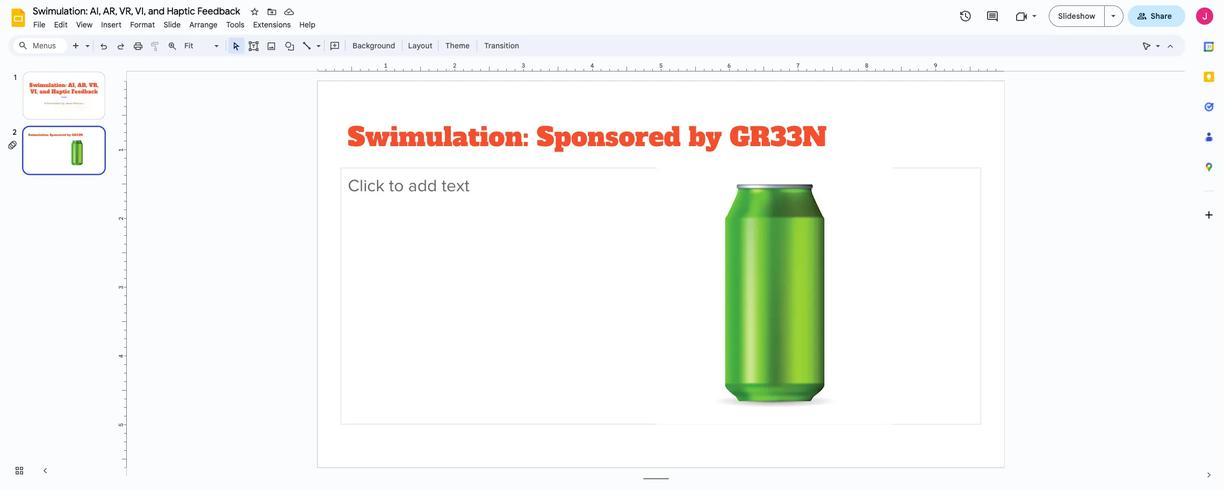 Task type: vqa. For each thing, say whether or not it's contained in the screenshot.
3rd 'Schultz' from the top
no



Task type: locate. For each thing, give the bounding box(es) containing it.
file menu item
[[29, 18, 50, 31]]

menu bar
[[29, 14, 320, 32]]

menu bar containing file
[[29, 14, 320, 32]]

insert image image
[[265, 38, 278, 53]]

tools menu item
[[222, 18, 249, 31]]

view menu item
[[72, 18, 97, 31]]

main toolbar
[[67, 38, 525, 54]]

tab list
[[1194, 32, 1224, 460]]

menu bar banner
[[0, 0, 1224, 490]]

theme button
[[441, 38, 475, 54]]

tab list inside menu bar 'banner'
[[1194, 32, 1224, 460]]

file
[[33, 20, 45, 30]]

layout button
[[405, 38, 436, 54]]

select line image
[[314, 39, 321, 42]]

insert menu item
[[97, 18, 126, 31]]

arrange
[[189, 20, 218, 30]]

navigation
[[0, 61, 118, 490]]

application containing slideshow
[[0, 0, 1224, 490]]

format
[[130, 20, 155, 30]]

theme
[[445, 41, 470, 51]]

background
[[353, 41, 395, 51]]

share button
[[1128, 5, 1185, 27]]

Star checkbox
[[247, 4, 262, 19]]

tools
[[226, 20, 245, 30]]

extensions
[[253, 20, 291, 30]]

Menus field
[[13, 38, 67, 53]]

slideshow
[[1058, 11, 1095, 21]]

start slideshow (⌘+enter) image
[[1111, 15, 1115, 17]]

extensions menu item
[[249, 18, 295, 31]]

application
[[0, 0, 1224, 490]]



Task type: describe. For each thing, give the bounding box(es) containing it.
new slide with layout image
[[83, 39, 90, 42]]

menu bar inside menu bar 'banner'
[[29, 14, 320, 32]]

edit menu item
[[50, 18, 72, 31]]

share
[[1151, 11, 1172, 21]]

Zoom field
[[181, 38, 224, 54]]

mode and view toolbar
[[1138, 35, 1179, 56]]

slide menu item
[[159, 18, 185, 31]]

help
[[299, 20, 316, 30]]

Rename text field
[[29, 4, 246, 17]]

arrange menu item
[[185, 18, 222, 31]]

edit
[[54, 20, 68, 30]]

live pointer settings image
[[1153, 39, 1160, 42]]

background button
[[348, 38, 400, 54]]

insert
[[101, 20, 122, 30]]

shape image
[[283, 38, 296, 53]]

format menu item
[[126, 18, 159, 31]]

view
[[76, 20, 93, 30]]

slideshow button
[[1049, 5, 1105, 27]]

help menu item
[[295, 18, 320, 31]]

slide
[[164, 20, 181, 30]]

transition button
[[479, 38, 524, 54]]

transition
[[484, 41, 519, 51]]

layout
[[408, 41, 433, 51]]

Zoom text field
[[183, 38, 213, 53]]



